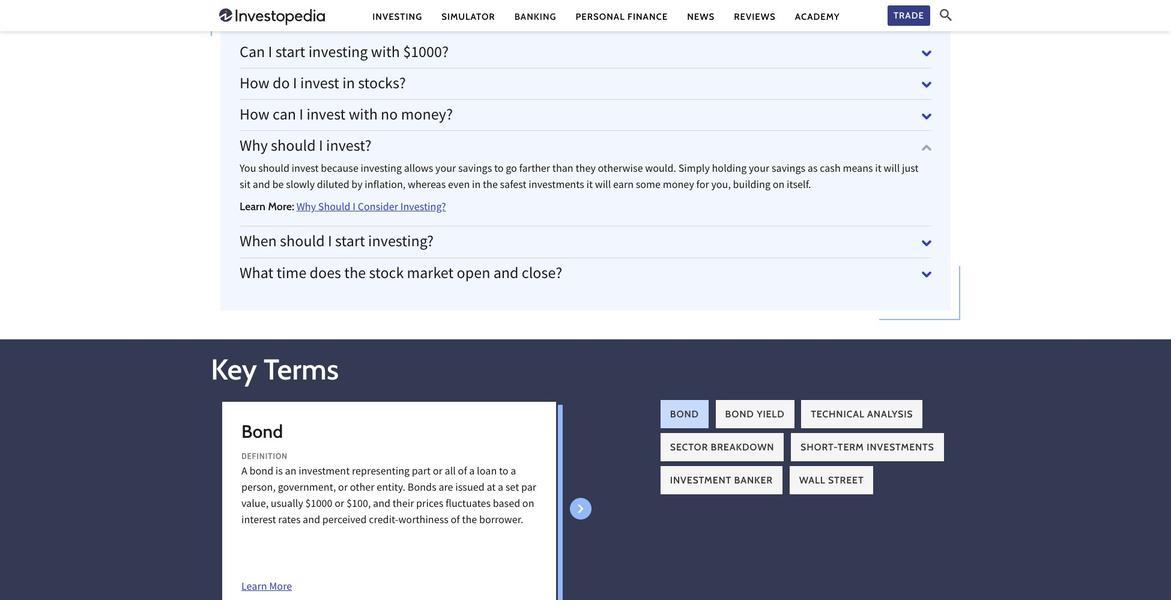 Task type: describe. For each thing, give the bounding box(es) containing it.
i for when should i start investing?
[[328, 232, 332, 255]]

par
[[522, 481, 537, 497]]

you,
[[712, 178, 731, 194]]

academy
[[796, 11, 841, 22]]

when should i start investing?
[[240, 232, 434, 255]]

you
[[240, 162, 256, 178]]

1 vertical spatial the
[[345, 263, 366, 286]]

how do i invest in stocks?
[[240, 73, 406, 97]]

terms
[[264, 352, 339, 387]]

close?
[[522, 263, 563, 286]]

arrow down image for stocks?
[[922, 80, 932, 90]]

investment banker
[[671, 475, 773, 486]]

sector breakdown button
[[661, 433, 784, 461]]

money?
[[401, 105, 453, 128]]

key terms
[[211, 352, 339, 387]]

finance
[[628, 11, 668, 22]]

wall street
[[800, 475, 864, 486]]

and right rates
[[303, 513, 320, 530]]

investments
[[867, 441, 935, 453]]

bond yield
[[726, 408, 785, 420]]

just
[[903, 162, 919, 178]]

and right open
[[494, 263, 519, 286]]

simply
[[679, 162, 710, 178]]

go
[[506, 162, 517, 178]]

be
[[273, 178, 284, 194]]

2 savings from the left
[[772, 162, 806, 178]]

$1000?
[[403, 42, 449, 65]]

set
[[506, 481, 519, 497]]

short-term investments button
[[791, 433, 944, 461]]

1 vertical spatial learn
[[242, 580, 267, 596]]

their
[[393, 497, 414, 513]]

for
[[697, 178, 710, 194]]

government,
[[278, 481, 336, 497]]

a
[[242, 465, 247, 481]]

farther
[[520, 162, 551, 178]]

why should i consider investing? link
[[297, 200, 446, 217]]

wall
[[800, 475, 826, 486]]

can i start investing with $1000?
[[240, 42, 449, 65]]

or left all
[[433, 465, 443, 481]]

sector breakdown
[[671, 441, 775, 453]]

itself.
[[787, 178, 812, 194]]

as
[[808, 162, 818, 178]]

i inside you should invest because investing allows your savings to go farther than they otherwise would. simply holding your savings as cash means it will just sit and be slowly diluted by inflation, whereas even in the safest investments it will earn some money for you, building on itself. learn more: why should i consider investing?
[[353, 200, 356, 217]]

stocks?
[[358, 73, 406, 97]]

learn more
[[242, 580, 292, 596]]

banker
[[735, 475, 773, 486]]

or left other
[[338, 481, 348, 497]]

0 horizontal spatial a
[[470, 465, 475, 481]]

i for why should i invest?
[[319, 136, 323, 159]]

personal
[[576, 11, 625, 22]]

banking
[[515, 11, 557, 22]]

credit-
[[369, 513, 399, 530]]

sit
[[240, 178, 251, 194]]

2 horizontal spatial a
[[511, 465, 516, 481]]

invest for with
[[307, 105, 346, 128]]

asked
[[333, 3, 382, 27]]

simulator
[[442, 11, 496, 22]]

investing?
[[368, 232, 434, 255]]

does
[[310, 263, 341, 286]]

breakdown
[[711, 441, 775, 453]]

bond for bond button
[[671, 408, 699, 420]]

is
[[276, 465, 283, 481]]

should for why
[[271, 136, 316, 159]]

yield
[[757, 408, 785, 420]]

do
[[273, 73, 290, 97]]

holding
[[712, 162, 747, 178]]

and left their
[[373, 497, 391, 513]]

slowly
[[286, 178, 315, 194]]

because
[[321, 162, 359, 178]]

otherwise
[[598, 162, 643, 178]]

bond button
[[661, 400, 709, 428]]

personal finance link
[[576, 11, 668, 23]]

analysis
[[868, 408, 914, 420]]

academy link
[[796, 11, 841, 23]]

to inside you should invest because investing allows your savings to go farther than they otherwise would. simply holding your savings as cash means it will just sit and be slowly diluted by inflation, whereas even in the safest investments it will earn some money for you, building on itself. learn more: why should i consider investing?
[[495, 162, 504, 178]]

value,
[[242, 497, 269, 513]]

$1000
[[306, 497, 333, 513]]

investopedia homepage image
[[219, 7, 325, 26]]

bond yield button
[[716, 400, 795, 428]]

investing link
[[373, 11, 423, 23]]

time
[[277, 263, 307, 286]]

arrow down image for market
[[922, 270, 932, 280]]

2 your from the left
[[749, 162, 770, 178]]

1 horizontal spatial it
[[876, 162, 882, 178]]

with for invest
[[349, 105, 378, 128]]

or left $100,
[[335, 497, 345, 513]]

diluted
[[317, 178, 350, 194]]

earn
[[614, 178, 634, 194]]

based
[[493, 497, 521, 513]]

wall street button
[[790, 466, 874, 494]]

0 vertical spatial in
[[343, 73, 355, 97]]



Task type: vqa. For each thing, say whether or not it's contained in the screenshot.
contributor
no



Task type: locate. For each thing, give the bounding box(es) containing it.
savings left go
[[459, 162, 492, 178]]

are
[[439, 481, 453, 497]]

invest right do
[[300, 73, 340, 97]]

1 vertical spatial invest
[[307, 105, 346, 128]]

bond left the yield
[[726, 408, 755, 420]]

why inside you should invest because investing allows your savings to go farther than they otherwise would. simply holding your savings as cash means it will just sit and be slowly diluted by inflation, whereas even in the safest investments it will earn some money for you, building on itself. learn more: why should i consider investing?
[[297, 200, 316, 217]]

why down slowly at left
[[297, 200, 316, 217]]

and
[[253, 178, 270, 194], [494, 263, 519, 286], [373, 497, 391, 513], [303, 513, 320, 530]]

1 horizontal spatial the
[[462, 513, 477, 530]]

1 arrow down image from the top
[[922, 80, 932, 90]]

perceived
[[323, 513, 367, 530]]

invest inside you should invest because investing allows your savings to go farther than they otherwise would. simply holding your savings as cash means it will just sit and be slowly diluted by inflation, whereas even in the safest investments it will earn some money for you, building on itself. learn more: why should i consider investing?
[[292, 162, 319, 178]]

1 vertical spatial with
[[349, 105, 378, 128]]

should for you
[[258, 162, 290, 178]]

can
[[273, 105, 296, 128]]

how left do
[[240, 73, 270, 97]]

to left go
[[495, 162, 504, 178]]

investing
[[373, 11, 423, 22]]

simulator link
[[442, 11, 496, 23]]

0 vertical spatial on
[[773, 178, 785, 194]]

0 horizontal spatial the
[[345, 263, 366, 286]]

savings
[[459, 162, 492, 178], [772, 162, 806, 178]]

how can i invest with no money?
[[240, 105, 453, 128]]

start
[[276, 42, 306, 65], [335, 232, 365, 255]]

start up do
[[276, 42, 306, 65]]

reviews link
[[734, 11, 776, 23]]

it right than
[[587, 178, 593, 194]]

1 savings from the left
[[459, 162, 492, 178]]

1 how from the top
[[240, 73, 270, 97]]

0 horizontal spatial will
[[595, 178, 611, 194]]

in inside you should invest because investing allows your savings to go farther than they otherwise would. simply holding your savings as cash means it will just sit and be slowly diluted by inflation, whereas even in the safest investments it will earn some money for you, building on itself. learn more: why should i consider investing?
[[472, 178, 481, 194]]

personal finance
[[576, 11, 668, 22]]

arrow down image for why should i invest?
[[922, 143, 932, 153]]

or
[[433, 465, 443, 481], [338, 481, 348, 497], [335, 497, 345, 513]]

arrow down image for no
[[922, 112, 932, 121]]

the left safest
[[483, 178, 498, 194]]

market
[[407, 263, 454, 286]]

interest
[[242, 513, 276, 530]]

0 vertical spatial how
[[240, 73, 270, 97]]

a bond is an investment representing part or all of a loan to a person, government, or other entity. bonds are issued at a set par value, usually $1000 or $100, and their prices fluctuates based on interest rates and perceived credit-worthiness of the borrower.
[[242, 465, 537, 530]]

worthiness
[[399, 513, 449, 530]]

1 horizontal spatial start
[[335, 232, 365, 255]]

$100,
[[347, 497, 371, 513]]

a left loan
[[470, 465, 475, 481]]

and right "sit"
[[253, 178, 270, 194]]

open
[[457, 263, 491, 286]]

with up the stocks?
[[371, 42, 400, 65]]

0 horizontal spatial bond
[[242, 420, 283, 443]]

bond for bond yield
[[726, 408, 755, 420]]

3 arrow down image from the top
[[922, 239, 932, 248]]

1 vertical spatial in
[[472, 178, 481, 194]]

1 horizontal spatial why
[[297, 200, 316, 217]]

0 vertical spatial why
[[240, 136, 268, 159]]

in up how can i invest with no money?
[[343, 73, 355, 97]]

invest?
[[326, 136, 372, 159]]

invest down how do i invest in stocks?
[[307, 105, 346, 128]]

questions
[[387, 3, 471, 27]]

reviews
[[734, 11, 776, 22]]

no
[[381, 105, 398, 128]]

more
[[269, 580, 292, 596]]

1 vertical spatial of
[[451, 513, 460, 530]]

how left can
[[240, 105, 270, 128]]

1 your from the left
[[436, 162, 456, 178]]

1 horizontal spatial your
[[749, 162, 770, 178]]

allows
[[404, 162, 434, 178]]

a left par
[[511, 465, 516, 481]]

investing left allows
[[361, 162, 402, 178]]

arrow down image
[[922, 49, 932, 58], [922, 143, 932, 153]]

investment
[[299, 465, 350, 481]]

start down should
[[335, 232, 365, 255]]

i for how do i invest in stocks?
[[293, 73, 297, 97]]

invest for in
[[300, 73, 340, 97]]

i
[[268, 42, 272, 65], [293, 73, 297, 97], [299, 105, 304, 128], [319, 136, 323, 159], [353, 200, 356, 217], [328, 232, 332, 255]]

4 arrow down image from the top
[[922, 270, 932, 280]]

to right loan
[[499, 465, 509, 481]]

in right even
[[472, 178, 481, 194]]

0 vertical spatial learn
[[240, 200, 266, 214]]

news
[[688, 11, 715, 22]]

learn down "sit"
[[240, 200, 266, 214]]

money
[[663, 178, 695, 194]]

can
[[240, 42, 265, 65]]

present next article image
[[576, 504, 585, 513]]

savings left as
[[772, 162, 806, 178]]

the left borrower.
[[462, 513, 477, 530]]

1 vertical spatial why
[[297, 200, 316, 217]]

invest
[[300, 73, 340, 97], [307, 105, 346, 128], [292, 162, 319, 178]]

1 horizontal spatial savings
[[772, 162, 806, 178]]

with
[[371, 42, 400, 65], [349, 105, 378, 128]]

your right allows
[[436, 162, 456, 178]]

0 vertical spatial investing
[[309, 42, 368, 65]]

0 horizontal spatial why
[[240, 136, 268, 159]]

2 how from the top
[[240, 105, 270, 128]]

1 vertical spatial how
[[240, 105, 270, 128]]

0 horizontal spatial in
[[343, 73, 355, 97]]

0 vertical spatial of
[[458, 465, 467, 481]]

investing inside you should invest because investing allows your savings to go farther than they otherwise would. simply holding your savings as cash means it will just sit and be slowly diluted by inflation, whereas even in the safest investments it will earn some money for you, building on itself. learn more: why should i consider investing?
[[361, 162, 402, 178]]

fluctuates
[[446, 497, 491, 513]]

your right holding
[[749, 162, 770, 178]]

0 horizontal spatial it
[[587, 178, 593, 194]]

person,
[[242, 481, 276, 497]]

0 vertical spatial the
[[483, 178, 498, 194]]

2 vertical spatial the
[[462, 513, 477, 530]]

with left no
[[349, 105, 378, 128]]

investing
[[309, 42, 368, 65], [361, 162, 402, 178]]

what time does the stock market open and close?
[[240, 263, 563, 286]]

frequently asked questions
[[240, 3, 471, 27]]

rates
[[278, 513, 301, 530]]

should up time
[[280, 232, 325, 255]]

search image
[[940, 9, 952, 21]]

a right at
[[498, 481, 504, 497]]

news link
[[688, 11, 715, 23]]

will left the "just"
[[884, 162, 900, 178]]

1 arrow down image from the top
[[922, 49, 932, 58]]

2 vertical spatial should
[[280, 232, 325, 255]]

1 vertical spatial should
[[258, 162, 290, 178]]

1 horizontal spatial will
[[884, 162, 900, 178]]

trade
[[894, 10, 925, 21]]

why up you
[[240, 136, 268, 159]]

by
[[352, 178, 363, 194]]

2 horizontal spatial the
[[483, 178, 498, 194]]

bond inside button
[[726, 408, 755, 420]]

the inside you should invest because investing allows your savings to go farther than they otherwise would. simply holding your savings as cash means it will just sit and be slowly diluted by inflation, whereas even in the safest investments it will earn some money for you, building on itself. learn more: why should i consider investing?
[[483, 178, 498, 194]]

part
[[412, 465, 431, 481]]

on left itself.
[[773, 178, 785, 194]]

inflation,
[[365, 178, 406, 194]]

to inside a bond is an investment representing part or all of a loan to a person, government, or other entity. bonds are issued at a set par value, usually $1000 or $100, and their prices fluctuates based on interest rates and perceived credit-worthiness of the borrower.
[[499, 465, 509, 481]]

0 horizontal spatial your
[[436, 162, 456, 178]]

when
[[240, 232, 277, 255]]

bonds
[[408, 481, 437, 497]]

learn left more
[[242, 580, 267, 596]]

it
[[876, 162, 882, 178], [587, 178, 593, 194]]

how for how can i invest with no money?
[[240, 105, 270, 128]]

0 vertical spatial with
[[371, 42, 400, 65]]

technical
[[811, 408, 865, 420]]

learn more link
[[242, 580, 292, 596]]

1 horizontal spatial in
[[472, 178, 481, 194]]

should down can
[[271, 136, 316, 159]]

arrow down image
[[922, 80, 932, 90], [922, 112, 932, 121], [922, 239, 932, 248], [922, 270, 932, 280]]

all
[[445, 465, 456, 481]]

even
[[448, 178, 470, 194]]

investing up how do i invest in stocks?
[[309, 42, 368, 65]]

short-term investments
[[801, 441, 935, 453]]

will left earn
[[595, 178, 611, 194]]

1 horizontal spatial a
[[498, 481, 504, 497]]

investments
[[529, 178, 585, 194]]

bond up 'sector'
[[671, 408, 699, 420]]

1 vertical spatial to
[[499, 465, 509, 481]]

2 vertical spatial invest
[[292, 162, 319, 178]]

technical analysis button
[[802, 400, 923, 428]]

sector
[[671, 441, 709, 453]]

on inside you should invest because investing allows your savings to go farther than they otherwise would. simply holding your savings as cash means it will just sit and be slowly diluted by inflation, whereas even in the safest investments it will earn some money for you, building on itself. learn more: why should i consider investing?
[[773, 178, 785, 194]]

other
[[350, 481, 375, 497]]

1 vertical spatial start
[[335, 232, 365, 255]]

on inside a bond is an investment representing part or all of a loan to a person, government, or other entity. bonds are issued at a set par value, usually $1000 or $100, and their prices fluctuates based on interest rates and perceived credit-worthiness of the borrower.
[[523, 497, 535, 513]]

should for when
[[280, 232, 325, 255]]

0 vertical spatial start
[[276, 42, 306, 65]]

bond inside button
[[671, 408, 699, 420]]

safest
[[500, 178, 527, 194]]

on right based
[[523, 497, 535, 513]]

loan
[[477, 465, 497, 481]]

should inside you should invest because investing allows your savings to go farther than they otherwise would. simply holding your savings as cash means it will just sit and be slowly diluted by inflation, whereas even in the safest investments it will earn some money for you, building on itself. learn more: why should i consider investing?
[[258, 162, 290, 178]]

you should invest because investing allows your savings to go farther than they otherwise would. simply holding your savings as cash means it will just sit and be slowly diluted by inflation, whereas even in the safest investments it will earn some money for you, building on itself. learn more: why should i consider investing?
[[240, 162, 919, 217]]

the right does
[[345, 263, 366, 286]]

would.
[[646, 162, 677, 178]]

short-
[[801, 441, 838, 453]]

investment
[[671, 475, 732, 486]]

the inside a bond is an investment representing part or all of a loan to a person, government, or other entity. bonds are issued at a set par value, usually $1000 or $100, and their prices fluctuates based on interest rates and perceived credit-worthiness of the borrower.
[[462, 513, 477, 530]]

consider
[[358, 200, 398, 217]]

1 horizontal spatial bond
[[671, 408, 699, 420]]

it right means
[[876, 162, 882, 178]]

the
[[483, 178, 498, 194], [345, 263, 366, 286], [462, 513, 477, 530]]

2 horizontal spatial bond
[[726, 408, 755, 420]]

1 vertical spatial investing
[[361, 162, 402, 178]]

arrow down image for can i start investing with $1000?
[[922, 49, 932, 58]]

should
[[271, 136, 316, 159], [258, 162, 290, 178], [280, 232, 325, 255]]

how for how do i invest in stocks?
[[240, 73, 270, 97]]

technical analysis
[[811, 408, 914, 420]]

of right all
[[458, 465, 467, 481]]

learn inside you should invest because investing allows your savings to go farther than they otherwise would. simply holding your savings as cash means it will just sit and be slowly diluted by inflation, whereas even in the safest investments it will earn some money for you, building on itself. learn more: why should i consider investing?
[[240, 200, 266, 214]]

should right you
[[258, 162, 290, 178]]

key
[[211, 352, 257, 387]]

stock
[[369, 263, 404, 286]]

term
[[838, 441, 865, 453]]

0 vertical spatial should
[[271, 136, 316, 159]]

i for how can i invest with no money?
[[299, 105, 304, 128]]

2 arrow down image from the top
[[922, 112, 932, 121]]

0 horizontal spatial savings
[[459, 162, 492, 178]]

1 vertical spatial arrow down image
[[922, 143, 932, 153]]

invest down why should i invest? in the top left of the page
[[292, 162, 319, 178]]

bond
[[250, 465, 274, 481]]

0 vertical spatial invest
[[300, 73, 340, 97]]

and inside you should invest because investing allows your savings to go farther than they otherwise would. simply holding your savings as cash means it will just sit and be slowly diluted by inflation, whereas even in the safest investments it will earn some money for you, building on itself. learn more: why should i consider investing?
[[253, 178, 270, 194]]

1 horizontal spatial on
[[773, 178, 785, 194]]

0 vertical spatial arrow down image
[[922, 49, 932, 58]]

trade link
[[888, 5, 931, 26]]

frequently
[[240, 3, 328, 27]]

0 horizontal spatial start
[[276, 42, 306, 65]]

0 vertical spatial to
[[495, 162, 504, 178]]

of right the prices
[[451, 513, 460, 530]]

bond up bond
[[242, 420, 283, 443]]

1 vertical spatial on
[[523, 497, 535, 513]]

street
[[829, 475, 864, 486]]

representing
[[352, 465, 410, 481]]

building
[[733, 178, 771, 194]]

2 arrow down image from the top
[[922, 143, 932, 153]]

cash
[[820, 162, 841, 178]]

learn
[[240, 200, 266, 214], [242, 580, 267, 596]]

entity.
[[377, 481, 406, 497]]

with for investing
[[371, 42, 400, 65]]

0 horizontal spatial on
[[523, 497, 535, 513]]



